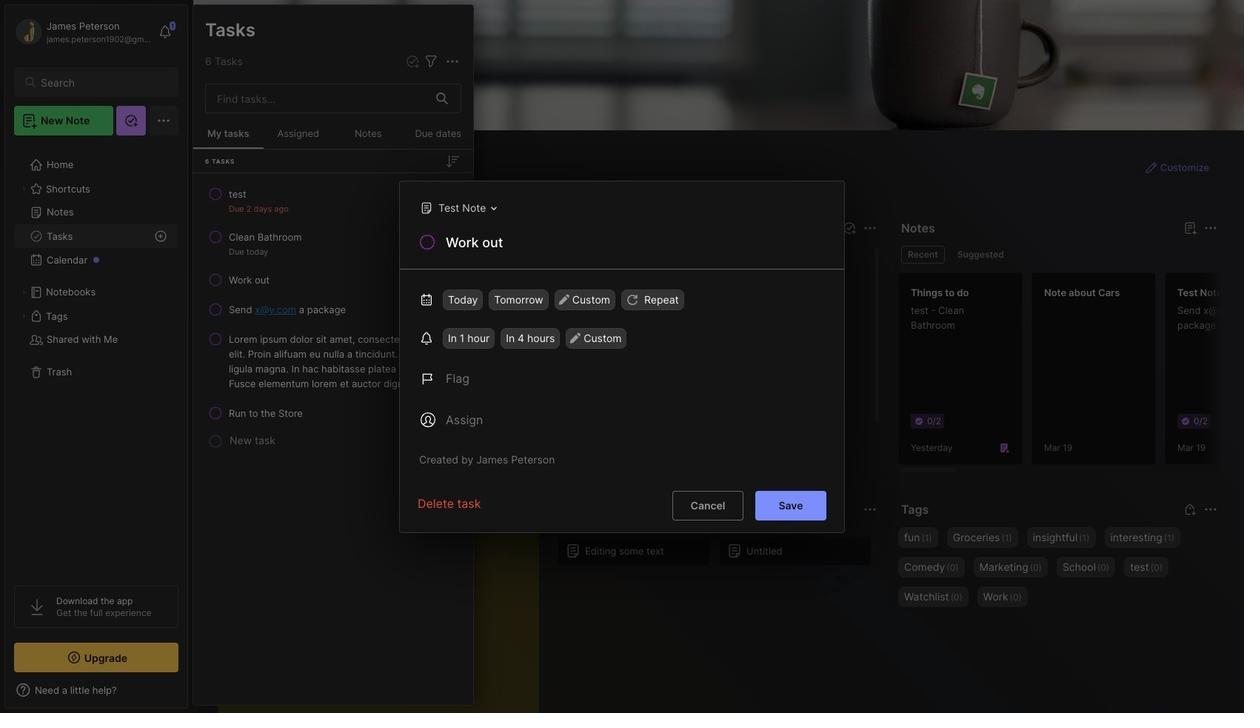 Task type: describe. For each thing, give the bounding box(es) containing it.
1 tab from the left
[[901, 246, 945, 264]]

3 row from the top
[[199, 267, 467, 293]]

work out 2 cell
[[229, 273, 270, 287]]

send x@y.com a package 3 cell
[[229, 302, 346, 317]]

5 row from the top
[[199, 326, 467, 397]]

Go to note or move task field
[[413, 197, 502, 218]]

main element
[[0, 0, 193, 713]]

expand tags image
[[19, 312, 28, 321]]

new task image
[[842, 221, 857, 236]]

tree inside "main" element
[[5, 144, 187, 572]]

Start writing… text field
[[230, 528, 538, 713]]

Find tasks… text field
[[208, 86, 427, 111]]



Task type: vqa. For each thing, say whether or not it's contained in the screenshot.
TEST 0 cell
yes



Task type: locate. For each thing, give the bounding box(es) containing it.
row group
[[193, 150, 473, 469], [558, 255, 881, 486], [898, 273, 1244, 474], [558, 536, 881, 575]]

tree
[[5, 144, 187, 572]]

Enter task text field
[[444, 233, 827, 258]]

row
[[199, 181, 467, 221], [199, 224, 467, 264], [199, 267, 467, 293], [199, 296, 467, 323], [199, 326, 467, 397], [199, 400, 467, 427]]

6 row from the top
[[199, 400, 467, 427]]

0 horizontal spatial tab
[[901, 246, 945, 264]]

tab list
[[901, 246, 1215, 264]]

1 row from the top
[[199, 181, 467, 221]]

none search field inside "main" element
[[41, 73, 165, 91]]

expand notebooks image
[[19, 288, 28, 297]]

tab
[[901, 246, 945, 264], [951, 246, 1011, 264]]

1 horizontal spatial tab
[[951, 246, 1011, 264]]

2 row from the top
[[199, 224, 467, 264]]

test 0 cell
[[229, 187, 246, 201]]

None search field
[[41, 73, 165, 91]]

run to the store 5 cell
[[229, 406, 303, 421]]

2 tab from the left
[[951, 246, 1011, 264]]

clean bathroom 1 cell
[[229, 230, 302, 244]]

4 row from the top
[[199, 296, 467, 323]]

new task image
[[405, 54, 420, 69]]

lorem ipsum dolor sit amet, consectetur adipiscing elit. proin alifuam eu nulla a tincidunt. curabitur ut ligula magna. in hac habitasse platea dictumst. fusce elementum lorem et auctor dignissim. proin eget mi id urna euismod consectetur. pellentesque porttitor ac urna quis fermentum: 4 cell
[[229, 332, 461, 391]]

Search text field
[[41, 76, 165, 90]]



